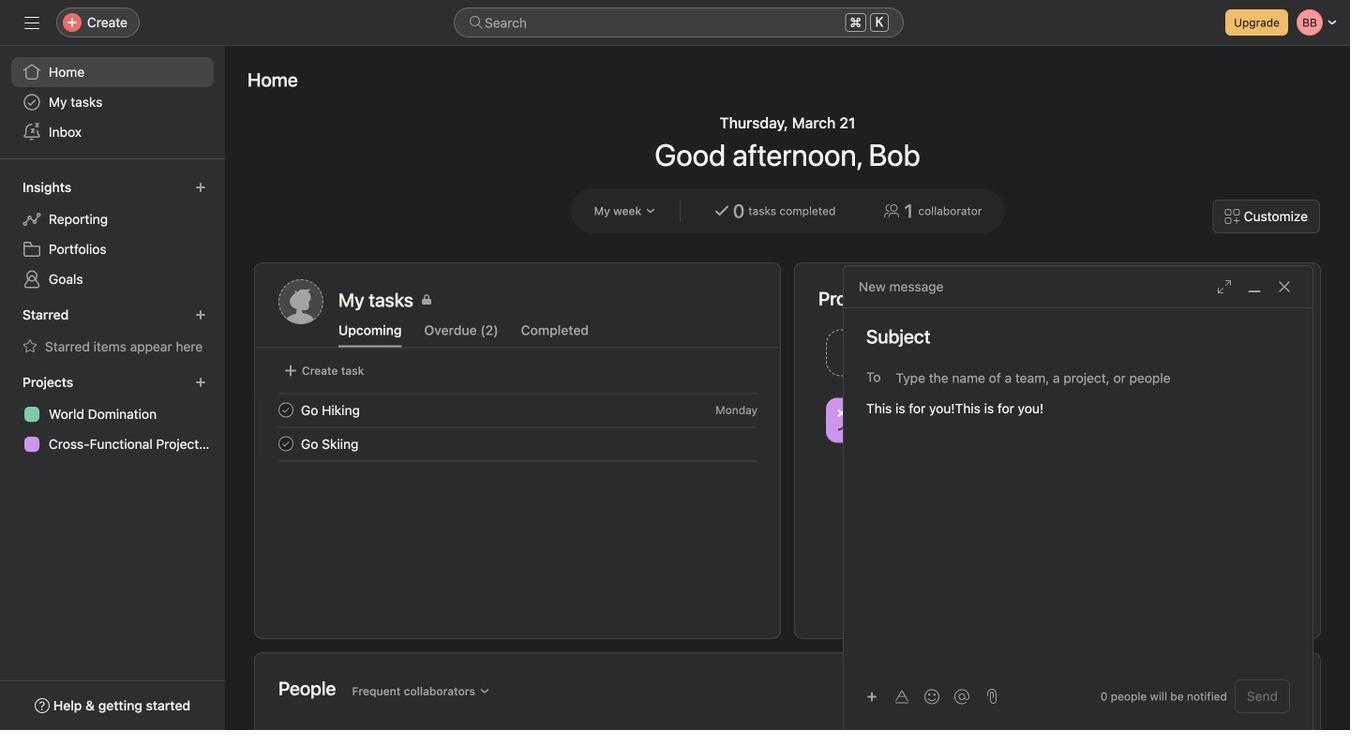 Task type: describe. For each thing, give the bounding box(es) containing it.
2 mark complete checkbox from the top
[[275, 433, 297, 455]]

Search tasks, projects, and more text field
[[454, 8, 904, 38]]

insert an object image
[[867, 692, 878, 703]]

expand popout to full screen image
[[1218, 280, 1233, 295]]

new insights image
[[195, 182, 206, 193]]

close image
[[1278, 280, 1293, 295]]

Type the name of a team, a project, or people text field
[[896, 367, 1280, 389]]

starred element
[[0, 298, 225, 366]]

hide sidebar image
[[24, 15, 39, 30]]

mark complete image for second the mark complete checkbox from the bottom of the page
[[275, 399, 297, 422]]

projects element
[[0, 366, 225, 463]]

global element
[[0, 46, 225, 159]]

new project or portfolio image
[[195, 377, 206, 388]]



Task type: locate. For each thing, give the bounding box(es) containing it.
1 vertical spatial mark complete checkbox
[[275, 433, 297, 455]]

list item
[[819, 325, 1059, 382], [256, 394, 780, 427], [256, 427, 780, 461]]

mark complete image
[[275, 399, 297, 422], [275, 433, 297, 455]]

dialog
[[844, 266, 1313, 731]]

Mark complete checkbox
[[275, 399, 297, 422], [275, 433, 297, 455]]

Add subject text field
[[844, 324, 1313, 350]]

minimize image
[[1248, 280, 1263, 295]]

0 vertical spatial mark complete checkbox
[[275, 399, 297, 422]]

insights element
[[0, 171, 225, 298]]

toolbar
[[859, 683, 979, 711]]

mark complete image for second the mark complete checkbox
[[275, 433, 297, 455]]

None field
[[454, 8, 904, 38]]

add profile photo image
[[279, 280, 324, 325]]

at mention image
[[955, 690, 970, 705]]

1 mark complete image from the top
[[275, 399, 297, 422]]

add items to starred image
[[195, 310, 206, 321]]

0 vertical spatial mark complete image
[[275, 399, 297, 422]]

1 mark complete checkbox from the top
[[275, 399, 297, 422]]

2 mark complete image from the top
[[275, 433, 297, 455]]

1 vertical spatial mark complete image
[[275, 433, 297, 455]]

line_and_symbols image
[[838, 409, 860, 432]]



Task type: vqa. For each thing, say whether or not it's contained in the screenshot.
THE INVITE
no



